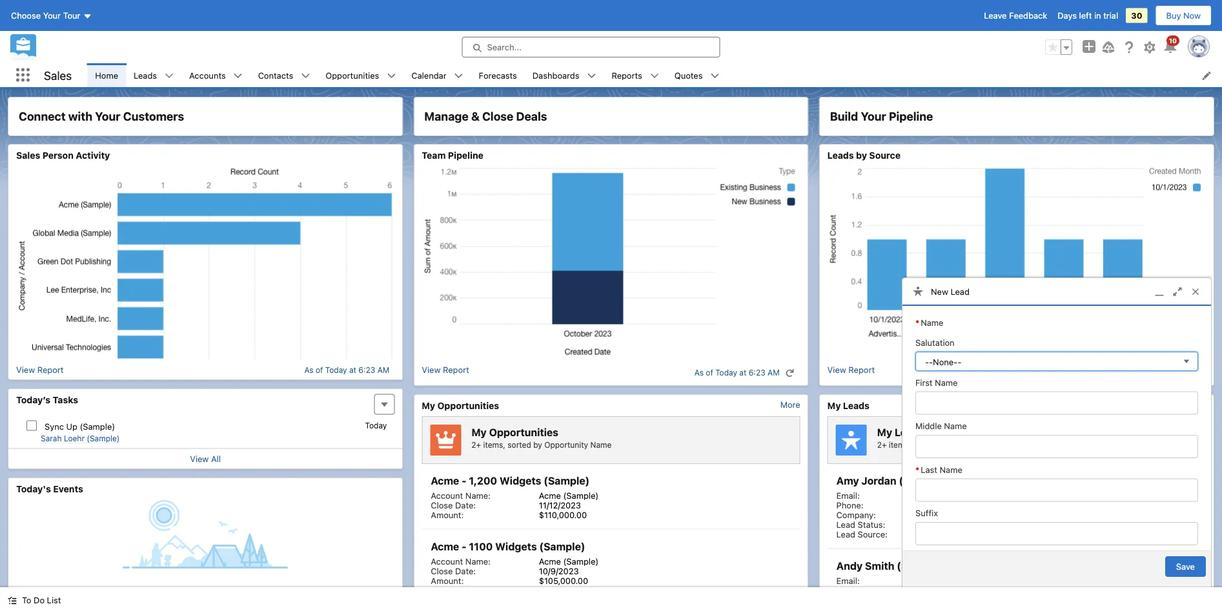 Task type: vqa. For each thing, say whether or not it's contained in the screenshot.
top widgets
yes



Task type: locate. For each thing, give the bounding box(es) containing it.
2 more from the left
[[1187, 400, 1207, 410]]

name: down 1100
[[466, 557, 491, 567]]

1 more link from the left
[[781, 400, 801, 410]]

view report link for customers
[[16, 365, 64, 375]]

sorted inside my leads 2+ items, sorted by name
[[914, 441, 937, 450]]

andy smith (sample)
[[837, 560, 943, 573]]

view report up my opportunities "link"
[[422, 365, 470, 375]]

1 view report from the left
[[16, 365, 64, 375]]

0 vertical spatial amount:
[[431, 510, 464, 520]]

date: for 1100
[[455, 567, 476, 576]]

1 phone: from the top
[[837, 501, 864, 510]]

text default image inside contacts list item
[[301, 71, 310, 80]]

text default image left to
[[8, 597, 17, 606]]

close date:
[[431, 501, 476, 510], [431, 567, 476, 576]]

1 horizontal spatial 6:​23
[[749, 369, 766, 378]]

text default image inside reports list item
[[650, 71, 659, 80]]

2 close date: from the top
[[431, 567, 476, 576]]

1 vertical spatial 667-
[[976, 586, 995, 596]]

name right last at bottom
[[940, 465, 963, 475]]

0 vertical spatial account name:
[[431, 491, 491, 501]]

text default image for dashboards
[[588, 71, 597, 80]]

close date: for 1100
[[431, 567, 476, 576]]

1 horizontal spatial of
[[706, 369, 714, 378]]

2 items, from the left
[[889, 441, 912, 450]]

your right build
[[861, 110, 887, 123]]

calendar link
[[404, 63, 455, 87]]

2 horizontal spatial of
[[1112, 369, 1120, 378]]

report for customers
[[37, 365, 64, 375]]

2 phone: from the top
[[837, 586, 864, 596]]

my leads
[[828, 401, 870, 411]]

text default image inside quotes list item
[[711, 71, 720, 80]]

- left 1,200
[[462, 475, 467, 487]]

2 horizontal spatial at
[[1146, 369, 1153, 378]]

1 view report link from the left
[[16, 365, 64, 375]]

view
[[16, 365, 35, 375], [422, 365, 441, 375], [828, 365, 847, 375], [190, 454, 209, 464]]

2 report from the left
[[443, 365, 470, 375]]

text default image right quotes
[[711, 71, 720, 80]]

lead for lead status:
[[837, 520, 856, 530]]

0 horizontal spatial sorted
[[508, 441, 532, 450]]

last name
[[921, 465, 963, 475]]

sorted inside my opportunities 2+ items, sorted by opportunity name
[[508, 441, 532, 450]]

by
[[857, 150, 868, 161], [534, 441, 543, 450], [940, 441, 948, 450]]

2 horizontal spatial view report link
[[828, 365, 875, 381]]

1 vertical spatial (800)
[[951, 586, 974, 596]]

1
[[945, 501, 949, 510], [945, 586, 949, 596]]

items, up 1,200
[[484, 441, 506, 450]]

lead up salutation
[[951, 287, 970, 297]]

1 amount: from the top
[[431, 510, 464, 520]]

0 vertical spatial 1 (800) 667-6389
[[945, 501, 1016, 510]]

my leads 2+ items, sorted by name
[[878, 427, 972, 450]]

list
[[87, 63, 1223, 87]]

leads inside list item
[[134, 70, 157, 80]]

2 vertical spatial close
[[431, 567, 453, 576]]

0 vertical spatial account
[[431, 491, 463, 501]]

opportunities for my opportunities 2+ items, sorted by opportunity name
[[489, 427, 559, 439]]

1 667- from the top
[[976, 501, 995, 510]]

items, for pipeline
[[889, 441, 912, 450]]

view report link up today's
[[16, 365, 64, 375]]

text default image for contacts
[[301, 71, 310, 80]]

opportunities inside list item
[[326, 70, 379, 80]]

amount:
[[431, 510, 464, 520], [431, 576, 464, 586]]

0 vertical spatial new
[[932, 287, 949, 297]]

salutation
[[916, 338, 955, 348]]

3 view report link from the left
[[828, 365, 875, 381]]

1 vertical spatial pipeline
[[448, 150, 484, 161]]

buy now button
[[1156, 5, 1213, 26]]

view left all
[[190, 454, 209, 464]]

1 horizontal spatial more link
[[1187, 400, 1207, 410]]

sales for sales
[[44, 68, 72, 82]]

new up * name
[[932, 287, 949, 297]]

1 horizontal spatial items,
[[889, 441, 912, 450]]

1 items, from the left
[[484, 441, 506, 450]]

of for manage & close deals
[[706, 369, 714, 378]]

view up my opportunities "link"
[[422, 365, 441, 375]]

* name
[[916, 318, 944, 328]]

name down none-
[[936, 378, 958, 388]]

- left 1100
[[462, 541, 467, 553]]

view report link up my opportunities "link"
[[422, 365, 470, 381]]

2 2+ from the left
[[878, 441, 887, 450]]

2 667- from the top
[[976, 586, 995, 596]]

manage & close deals
[[425, 110, 548, 123]]

items, up amy jordan (sample)
[[889, 441, 912, 450]]

close for 1,200
[[431, 501, 453, 510]]

to do list
[[22, 596, 61, 606]]

* up salutation
[[916, 318, 920, 328]]

quotes list item
[[667, 63, 728, 87]]

text default image right the reports
[[650, 71, 659, 80]]

account
[[431, 491, 463, 501], [431, 557, 463, 567]]

amount: for acme - 1,200 widgets (sample)
[[431, 510, 464, 520]]

2 email: from the top
[[837, 576, 860, 586]]

new lead dialog
[[903, 278, 1213, 614]]

opportunities inside "link"
[[438, 401, 499, 411]]

0 vertical spatial email:
[[837, 491, 860, 501]]

1,200
[[469, 475, 498, 487]]

1 horizontal spatial by
[[857, 150, 868, 161]]

1 2+ from the left
[[472, 441, 481, 450]]

(sample)
[[80, 422, 115, 432], [87, 434, 120, 444], [544, 475, 590, 487], [900, 475, 945, 487], [564, 491, 599, 501], [540, 541, 586, 553], [564, 557, 599, 567], [898, 560, 943, 573]]

email: for amy
[[837, 491, 860, 501]]

0 vertical spatial date:
[[455, 501, 476, 510]]

0 horizontal spatial by
[[534, 441, 543, 450]]

more link for manage & close deals
[[781, 400, 801, 410]]

0 horizontal spatial report
[[37, 365, 64, 375]]

your
[[43, 11, 61, 20], [95, 110, 121, 123], [861, 110, 887, 123]]

pipeline up 'source'
[[890, 110, 934, 123]]

more
[[781, 400, 801, 410], [1187, 400, 1207, 410]]

2 acme (sample) from the top
[[539, 557, 599, 567]]

1 vertical spatial account
[[431, 557, 463, 567]]

sales up 'connect'
[[44, 68, 72, 82]]

1 email: from the top
[[837, 491, 860, 501]]

date:
[[455, 501, 476, 510], [455, 567, 476, 576]]

list containing home
[[87, 63, 1223, 87]]

email: down andy
[[837, 576, 860, 586]]

0 vertical spatial *
[[916, 318, 920, 328]]

1 vertical spatial name:
[[466, 557, 491, 567]]

1 horizontal spatial more
[[1187, 400, 1207, 410]]

1 close date: from the top
[[431, 501, 476, 510]]

dashboards list item
[[525, 63, 604, 87]]

2 horizontal spatial report
[[849, 365, 875, 375]]

choose your tour
[[11, 11, 80, 20]]

2 6389 from the top
[[995, 586, 1016, 596]]

view report link up my leads 'link'
[[828, 365, 875, 381]]

tasks
[[53, 395, 78, 405]]

0 horizontal spatial 2+
[[472, 441, 481, 450]]

(sample) up $105,000.00
[[564, 557, 599, 567]]

1 vertical spatial close
[[431, 501, 453, 510]]

2 sorted from the left
[[914, 441, 937, 450]]

your right with
[[95, 110, 121, 123]]

1 horizontal spatial 2+
[[878, 441, 887, 450]]

name
[[921, 318, 944, 328], [936, 378, 958, 388], [945, 422, 968, 431], [591, 441, 612, 450], [951, 441, 972, 450], [940, 465, 963, 475]]

0 vertical spatial 667-
[[976, 501, 995, 510]]

2 view report from the left
[[422, 365, 470, 375]]

close date: down 1100
[[431, 567, 476, 576]]

1 1 from the top
[[945, 501, 949, 510]]

view up today's
[[16, 365, 35, 375]]

build your pipeline
[[831, 110, 934, 123]]

2 horizontal spatial as of today at 6:​23 am
[[1101, 369, 1186, 378]]

text default image for reports
[[650, 71, 659, 80]]

new
[[932, 287, 949, 297], [945, 520, 963, 530]]

1 vertical spatial account name:
[[431, 557, 491, 567]]

0 vertical spatial close date:
[[431, 501, 476, 510]]

text default image
[[165, 71, 174, 80], [234, 71, 243, 80], [301, 71, 310, 80], [588, 71, 597, 80], [711, 71, 720, 80], [8, 597, 17, 606]]

phone: up lead status: on the right bottom of page
[[837, 501, 864, 510]]

name right middle
[[945, 422, 968, 431]]

667-
[[976, 501, 995, 510], [976, 586, 995, 596]]

close date: down 1,200
[[431, 501, 476, 510]]

- for --none--
[[930, 358, 934, 367]]

1 vertical spatial 6389
[[995, 586, 1016, 596]]

manage
[[425, 110, 469, 123]]

acme (sample) up $110,000.00
[[539, 491, 599, 501]]

0 vertical spatial (800)
[[951, 501, 974, 510]]

my opportunities link
[[422, 400, 499, 412]]

1 vertical spatial phone:
[[837, 586, 864, 596]]

date: down 1,200
[[455, 501, 476, 510]]

0 vertical spatial close
[[483, 110, 514, 123]]

by left 'source'
[[857, 150, 868, 161]]

0 horizontal spatial your
[[43, 11, 61, 20]]

team
[[422, 150, 446, 161]]

0 vertical spatial 6389
[[995, 501, 1016, 510]]

feedback
[[1010, 11, 1048, 20]]

First Name text field
[[916, 392, 1199, 415]]

pipeline right team
[[448, 150, 484, 161]]

calendar list item
[[404, 63, 471, 87]]

forecasts
[[479, 70, 517, 80]]

my inside "link"
[[422, 401, 435, 411]]

1 vertical spatial 1 (800) 667-6389
[[945, 586, 1016, 596]]

name: down 1,200
[[466, 491, 491, 501]]

0 vertical spatial 1
[[945, 501, 949, 510]]

report
[[37, 365, 64, 375], [443, 365, 470, 375], [849, 365, 875, 375]]

widgets right 1,200
[[500, 475, 542, 487]]

1 for amy jordan (sample)
[[945, 501, 949, 510]]

sorted
[[508, 441, 532, 450], [914, 441, 937, 450]]

widgets right 1100
[[496, 541, 537, 553]]

text default image for calendar
[[455, 71, 464, 80]]

0 horizontal spatial view report
[[16, 365, 64, 375]]

days
[[1058, 11, 1078, 20]]

left
[[1080, 11, 1093, 20]]

* left last at bottom
[[916, 465, 920, 475]]

today
[[325, 366, 347, 375], [716, 369, 738, 378], [1122, 369, 1144, 378], [365, 422, 387, 431]]

sorted up acme - 1,200 widgets (sample)
[[508, 441, 532, 450]]

0 horizontal spatial more link
[[781, 400, 801, 410]]

account name: down 1,200
[[431, 491, 491, 501]]

events
[[53, 484, 83, 495]]

text default image right accounts
[[234, 71, 243, 80]]

text default image down search... button
[[588, 71, 597, 80]]

acme - 1100 widgets (sample)
[[431, 541, 586, 553]]

1 horizontal spatial at
[[740, 369, 747, 378]]

acme up $105,000.00
[[539, 557, 561, 567]]

lead inside dialog
[[951, 287, 970, 297]]

2 * from the top
[[916, 465, 920, 475]]

0 vertical spatial phone:
[[837, 501, 864, 510]]

2 date: from the top
[[455, 567, 476, 576]]

name inside my leads 2+ items, sorted by name
[[951, 441, 972, 450]]

1 vertical spatial amount:
[[431, 576, 464, 586]]

am
[[378, 366, 390, 375], [768, 369, 780, 378], [1174, 369, 1186, 378]]

new for new lead
[[932, 287, 949, 297]]

text default image inside dashboards list item
[[588, 71, 597, 80]]

1 report from the left
[[37, 365, 64, 375]]

text default image inside the calendar list item
[[455, 71, 464, 80]]

first
[[916, 378, 933, 388]]

today's
[[16, 484, 51, 495]]

save button
[[1166, 557, 1207, 578]]

text default image inside the to do list button
[[8, 597, 17, 606]]

-
[[926, 358, 930, 367], [930, 358, 934, 367], [958, 358, 962, 367], [462, 475, 467, 487], [462, 541, 467, 553]]

2 amount: from the top
[[431, 576, 464, 586]]

- down salutation
[[930, 358, 934, 367]]

0 vertical spatial pipeline
[[890, 110, 934, 123]]

info@salesforce.com link
[[945, 576, 1027, 586]]

view report up today's
[[16, 365, 64, 375]]

2+ up 1,200
[[472, 441, 481, 450]]

by inside my opportunities 2+ items, sorted by opportunity name
[[534, 441, 543, 450]]

as of today at 6:​23 am for manage & close deals
[[695, 369, 780, 378]]

1 vertical spatial email:
[[837, 576, 860, 586]]

name: for 1100
[[466, 557, 491, 567]]

text default image up show more my leads records element
[[1192, 369, 1201, 378]]

name for first name
[[936, 378, 958, 388]]

view report up my leads 'link'
[[828, 365, 875, 375]]

your inside popup button
[[43, 11, 61, 20]]

1 vertical spatial *
[[916, 465, 920, 475]]

2 horizontal spatial as
[[1101, 369, 1110, 378]]

build
[[831, 110, 859, 123]]

1 (800) from the top
[[951, 501, 974, 510]]

sales for sales person activity
[[16, 150, 40, 161]]

1 vertical spatial acme (sample)
[[539, 557, 599, 567]]

lead for lead source:
[[837, 530, 856, 539]]

0 horizontal spatial view report link
[[16, 365, 64, 375]]

sync up (sample) sarah loehr (sample)
[[41, 422, 120, 444]]

1 acme (sample) from the top
[[539, 491, 599, 501]]

1 date: from the top
[[455, 501, 476, 510]]

view report for deals
[[422, 365, 470, 375]]

1 horizontal spatial sales
[[44, 68, 72, 82]]

0 horizontal spatial more
[[781, 400, 801, 410]]

by down middle name
[[940, 441, 948, 450]]

1 horizontal spatial as
[[695, 369, 704, 378]]

0 horizontal spatial items,
[[484, 441, 506, 450]]

am for build
[[1174, 369, 1186, 378]]

home
[[95, 70, 118, 80]]

text default image inside leads list item
[[165, 71, 174, 80]]

more for manage & close deals
[[781, 400, 801, 410]]

2 horizontal spatial your
[[861, 110, 887, 123]]

(sample) up sarah loehr (sample) link
[[80, 422, 115, 432]]

0 vertical spatial acme (sample)
[[539, 491, 599, 501]]

1 more from the left
[[781, 400, 801, 410]]

my inside my leads 2+ items, sorted by name
[[878, 427, 893, 439]]

(sample) down last at bottom
[[900, 475, 945, 487]]

1 horizontal spatial am
[[768, 369, 780, 378]]

1100
[[469, 541, 493, 553]]

2 more link from the left
[[1187, 400, 1207, 410]]

1 vertical spatial widgets
[[496, 541, 537, 553]]

2 (800) from the top
[[951, 586, 974, 596]]

sales left person
[[16, 150, 40, 161]]

account name: down 1100
[[431, 557, 491, 567]]

1 (800) 667-6389 for andy smith (sample)
[[945, 586, 1016, 596]]

view up my leads 'link'
[[828, 365, 847, 375]]

1 vertical spatial new
[[945, 520, 963, 530]]

1 vertical spatial opportunities
[[438, 401, 499, 411]]

2 view report link from the left
[[422, 365, 470, 381]]

text default image right calendar
[[455, 71, 464, 80]]

0 horizontal spatial at
[[350, 366, 357, 375]]

name up salutation
[[921, 318, 944, 328]]

(sample) up $110,000.00
[[564, 491, 599, 501]]

1 horizontal spatial view report link
[[422, 365, 470, 381]]

1 account name: from the top
[[431, 491, 491, 501]]

lead left status:
[[837, 520, 856, 530]]

1 vertical spatial sales
[[16, 150, 40, 161]]

1 vertical spatial date:
[[455, 567, 476, 576]]

my for my leads 2+ items, sorted by name
[[878, 427, 893, 439]]

new inside dialog
[[932, 287, 949, 297]]

0 vertical spatial name:
[[466, 491, 491, 501]]

acme
[[431, 475, 460, 487], [539, 491, 561, 501], [431, 541, 460, 553], [539, 557, 561, 567]]

widgets for 1,200
[[500, 475, 542, 487]]

view all link
[[190, 454, 221, 464]]

status:
[[858, 520, 886, 530]]

name for last name
[[940, 465, 963, 475]]

show more my opportunities records element
[[781, 400, 801, 410]]

1 horizontal spatial report
[[443, 365, 470, 375]]

text default image right contacts
[[301, 71, 310, 80]]

acme (sample)
[[539, 491, 599, 501], [539, 557, 599, 567]]

sorted down middle
[[914, 441, 937, 450]]

your left tour
[[43, 11, 61, 20]]

2 horizontal spatial view report
[[828, 365, 875, 375]]

2 1 (800) 667-6389 from the top
[[945, 586, 1016, 596]]

2 horizontal spatial am
[[1174, 369, 1186, 378]]

2 account name: from the top
[[431, 557, 491, 567]]

2 horizontal spatial by
[[940, 441, 948, 450]]

1 vertical spatial close date:
[[431, 567, 476, 576]]

by inside my leads 2+ items, sorted by name
[[940, 441, 948, 450]]

1 vertical spatial 1
[[945, 586, 949, 596]]

2+
[[472, 441, 481, 450], [878, 441, 887, 450]]

opportunities link
[[318, 63, 387, 87]]

new down the last name
[[945, 520, 963, 530]]

opportunities list item
[[318, 63, 404, 87]]

text default image left accounts
[[165, 71, 174, 80]]

phone: down andy
[[837, 586, 864, 596]]

items, inside my leads 2+ items, sorted by name
[[889, 441, 912, 450]]

connect with your customers
[[19, 110, 184, 123]]

0 horizontal spatial sales
[[16, 150, 40, 161]]

as of today at 6:​23 am for build your pipeline
[[1101, 369, 1186, 378]]

1 horizontal spatial your
[[95, 110, 121, 123]]

Suffix text field
[[916, 523, 1199, 546]]

my inside 'link'
[[828, 401, 841, 411]]

1 name: from the top
[[466, 491, 491, 501]]

text default image
[[387, 71, 396, 80], [455, 71, 464, 80], [650, 71, 659, 80], [786, 369, 795, 378], [1192, 369, 1201, 378]]

2+ up jordan
[[878, 441, 887, 450]]

6:​23 for manage & close deals
[[749, 369, 766, 378]]

1 * from the top
[[916, 318, 920, 328]]

person
[[43, 150, 74, 161]]

1 1 (800) 667-6389 from the top
[[945, 501, 1016, 510]]

choose
[[11, 11, 41, 20]]

in
[[1095, 11, 1102, 20]]

more link
[[781, 400, 801, 410], [1187, 400, 1207, 410]]

group
[[1046, 39, 1073, 55]]

accounts
[[189, 70, 226, 80]]

my for my opportunities
[[422, 401, 435, 411]]

am for manage
[[768, 369, 780, 378]]

1 horizontal spatial view report
[[422, 365, 470, 375]]

1 horizontal spatial as of today at 6:​23 am
[[695, 369, 780, 378]]

0 vertical spatial opportunities
[[326, 70, 379, 80]]

1 sorted from the left
[[508, 441, 532, 450]]

sarah loehr (sample) link
[[41, 434, 120, 444]]

$105,000.00
[[539, 576, 589, 586]]

report up my leads 'link'
[[849, 365, 875, 375]]

1 account from the top
[[431, 491, 463, 501]]

text default image inside the accounts "list item"
[[234, 71, 243, 80]]

sorted for close
[[508, 441, 532, 450]]

suffix
[[916, 509, 939, 518]]

2 vertical spatial opportunities
[[489, 427, 559, 439]]

report up today's tasks
[[37, 365, 64, 375]]

2 1 from the top
[[945, 586, 949, 596]]

by left opportunity
[[534, 441, 543, 450]]

text default image left calendar
[[387, 71, 396, 80]]

my opportunities 2+ items, sorted by opportunity name
[[472, 427, 612, 450]]

my inside my opportunities 2+ items, sorted by opportunity name
[[472, 427, 487, 439]]

2 horizontal spatial 6:​23
[[1155, 369, 1172, 378]]

lead down company:
[[837, 530, 856, 539]]

1 6389 from the top
[[995, 501, 1016, 510]]

1 horizontal spatial sorted
[[914, 441, 937, 450]]

account for acme - 1100 widgets (sample)
[[431, 557, 463, 567]]

last
[[921, 465, 938, 475]]

2+ inside my opportunities 2+ items, sorted by opportunity name
[[472, 441, 481, 450]]

leads inside 'link'
[[844, 401, 870, 411]]

date: down 1100
[[455, 567, 476, 576]]

2 name: from the top
[[466, 557, 491, 567]]

more link for build your pipeline
[[1187, 400, 1207, 410]]

close date: for 1,200
[[431, 501, 476, 510]]

opportunities inside my opportunities 2+ items, sorted by opportunity name
[[489, 427, 559, 439]]

text default image inside opportunities list item
[[387, 71, 396, 80]]

2 account from the top
[[431, 557, 463, 567]]

2+ inside my leads 2+ items, sorted by name
[[878, 441, 887, 450]]

0 vertical spatial widgets
[[500, 475, 542, 487]]

acme (sample) up $105,000.00
[[539, 557, 599, 567]]

email: down "amy"
[[837, 491, 860, 501]]

report up my opportunities "link"
[[443, 365, 470, 375]]

items, inside my opportunities 2+ items, sorted by opportunity name
[[484, 441, 506, 450]]

name right opportunity
[[591, 441, 612, 450]]

name down middle name
[[951, 441, 972, 450]]

0 vertical spatial sales
[[44, 68, 72, 82]]

name for middle name
[[945, 422, 968, 431]]

opportunities
[[326, 70, 379, 80], [438, 401, 499, 411], [489, 427, 559, 439]]



Task type: describe. For each thing, give the bounding box(es) containing it.
my for my opportunities 2+ items, sorted by opportunity name
[[472, 427, 487, 439]]

view for connect with your customers
[[16, 365, 35, 375]]

dashboards link
[[525, 63, 588, 87]]

accounts link
[[182, 63, 234, 87]]

loehr
[[64, 434, 85, 444]]

show more my leads records element
[[1187, 400, 1207, 410]]

sarah
[[41, 434, 62, 444]]

(800) for andy smith (sample)
[[951, 586, 974, 596]]

name for * name
[[921, 318, 944, 328]]

today's events
[[16, 484, 83, 495]]

acme - 1,200 widgets (sample)
[[431, 475, 590, 487]]

up
[[66, 422, 77, 432]]

company:
[[837, 510, 876, 520]]

andy
[[837, 560, 863, 573]]

Last Name text field
[[916, 479, 1199, 502]]

new lead
[[932, 287, 970, 297]]

2+ for &
[[472, 441, 481, 450]]

close for 1100
[[431, 567, 453, 576]]

lead status:
[[837, 520, 886, 530]]

sync up (sample) link
[[45, 422, 115, 432]]

my for my leads
[[828, 401, 841, 411]]

by for manage & close deals
[[534, 441, 543, 450]]

2+ for your
[[878, 441, 887, 450]]

buy
[[1167, 11, 1182, 20]]

search... button
[[462, 37, 721, 57]]

1 for andy smith (sample)
[[945, 586, 949, 596]]

your for choose
[[43, 11, 61, 20]]

view all
[[190, 454, 221, 464]]

name inside my opportunities 2+ items, sorted by opportunity name
[[591, 441, 612, 450]]

acme left 1100
[[431, 541, 460, 553]]

- left none-
[[926, 358, 930, 367]]

view report for customers
[[16, 365, 64, 375]]

connect
[[19, 110, 66, 123]]

report for deals
[[443, 365, 470, 375]]

acme (sample) for acme - 1100 widgets (sample)
[[539, 557, 599, 567]]

&
[[472, 110, 480, 123]]

opportunities for my opportunities
[[438, 401, 499, 411]]

home link
[[87, 63, 126, 87]]

leads inside my leads 2+ items, sorted by name
[[895, 427, 925, 439]]

quotes link
[[667, 63, 711, 87]]

leads by source
[[828, 150, 901, 161]]

as for manage & close deals
[[695, 369, 704, 378]]

phone: for andy
[[837, 586, 864, 596]]

my leads link
[[828, 400, 870, 412]]

--none-- button
[[916, 352, 1199, 372]]

name: for 1,200
[[466, 491, 491, 501]]

calendar
[[412, 70, 447, 80]]

acme left 1,200
[[431, 475, 460, 487]]

11/12/2023
[[539, 501, 581, 510]]

$110,000.00
[[539, 510, 587, 520]]

date: for 1,200
[[455, 501, 476, 510]]

contacts
[[258, 70, 294, 80]]

quotes
[[675, 70, 703, 80]]

now
[[1184, 11, 1202, 20]]

* for *
[[916, 465, 920, 475]]

sorted for pipeline
[[914, 441, 937, 450]]

0 horizontal spatial as of today at 6:​23 am
[[305, 366, 390, 375]]

amy jordan (sample)
[[837, 475, 945, 487]]

source
[[870, 150, 901, 161]]

leads list item
[[126, 63, 182, 87]]

(800) for amy jordan (sample)
[[951, 501, 974, 510]]

email: for andy
[[837, 576, 860, 586]]

your for build
[[861, 110, 887, 123]]

--none--
[[926, 358, 962, 367]]

tour
[[63, 11, 80, 20]]

view report link for deals
[[422, 365, 470, 381]]

deals
[[517, 110, 548, 123]]

days left in trial
[[1058, 11, 1119, 20]]

save
[[1177, 562, 1196, 572]]

leave feedback
[[985, 11, 1048, 20]]

buy now
[[1167, 11, 1202, 20]]

0 horizontal spatial as
[[305, 366, 314, 375]]

contacts list item
[[250, 63, 318, 87]]

10
[[1170, 37, 1178, 44]]

10/9/2023
[[539, 567, 579, 576]]

by for build your pipeline
[[940, 441, 948, 450]]

- for acme - 1100 widgets (sample)
[[462, 541, 467, 553]]

0 horizontal spatial 6:​23
[[359, 366, 376, 375]]

trial
[[1104, 11, 1119, 20]]

today's tasks
[[16, 395, 78, 405]]

first name
[[916, 378, 958, 388]]

with
[[68, 110, 92, 123]]

sales person activity
[[16, 150, 110, 161]]

6389 for andy smith (sample)
[[995, 586, 1016, 596]]

- up first name
[[958, 358, 962, 367]]

leads link
[[126, 63, 165, 87]]

text default image for quotes
[[711, 71, 720, 80]]

text default image up show more my opportunities records element on the right bottom
[[786, 369, 795, 378]]

3 report from the left
[[849, 365, 875, 375]]

(sample) right smith
[[898, 560, 943, 573]]

search...
[[487, 42, 522, 52]]

phone: for amy
[[837, 501, 864, 510]]

my opportunities
[[422, 401, 499, 411]]

activity
[[76, 150, 110, 161]]

forecasts link
[[471, 63, 525, 87]]

3 view report from the left
[[828, 365, 875, 375]]

amount: for acme - 1100 widgets (sample)
[[431, 576, 464, 586]]

account name: for 1,200
[[431, 491, 491, 501]]

lead source:
[[837, 530, 888, 539]]

customers
[[123, 110, 184, 123]]

today's
[[16, 395, 51, 405]]

text default image for opportunities
[[387, 71, 396, 80]]

10 button
[[1164, 36, 1180, 55]]

(sample) down sync up (sample) link
[[87, 434, 120, 444]]

0 horizontal spatial pipeline
[[448, 150, 484, 161]]

as for build your pipeline
[[1101, 369, 1110, 378]]

view for build your pipeline
[[828, 365, 847, 375]]

smith
[[866, 560, 895, 573]]

reports list item
[[604, 63, 667, 87]]

667- for andy smith (sample)
[[976, 586, 995, 596]]

* for * name
[[916, 318, 920, 328]]

1 (800) 667-6389 for amy jordan (sample)
[[945, 501, 1016, 510]]

source:
[[858, 530, 888, 539]]

reports link
[[604, 63, 650, 87]]

0 horizontal spatial am
[[378, 366, 390, 375]]

do
[[34, 596, 45, 606]]

new for new
[[945, 520, 963, 530]]

30
[[1132, 11, 1143, 20]]

to do list button
[[0, 588, 69, 614]]

leave feedback link
[[985, 11, 1048, 20]]

667- for amy jordan (sample)
[[976, 501, 995, 510]]

(sample) up 11/12/2023
[[544, 475, 590, 487]]

widgets for 1100
[[496, 541, 537, 553]]

more for build your pipeline
[[1187, 400, 1207, 410]]

- for acme - 1,200 widgets (sample)
[[462, 475, 467, 487]]

sync
[[45, 422, 64, 432]]

accounts list item
[[182, 63, 250, 87]]

view for manage & close deals
[[422, 365, 441, 375]]

to
[[22, 596, 31, 606]]

at for manage & close deals
[[740, 369, 747, 378]]

at for build your pipeline
[[1146, 369, 1153, 378]]

6389 for amy jordan (sample)
[[995, 501, 1016, 510]]

list
[[47, 596, 61, 606]]

middle name
[[916, 422, 968, 431]]

contacts link
[[250, 63, 301, 87]]

jordan
[[862, 475, 897, 487]]

Middle Name text field
[[916, 435, 1199, 459]]

6:​23 for build your pipeline
[[1155, 369, 1172, 378]]

(sample) up 10/9/2023
[[540, 541, 586, 553]]

choose your tour button
[[10, 5, 93, 26]]

1 horizontal spatial pipeline
[[890, 110, 934, 123]]

team pipeline
[[422, 150, 484, 161]]

items, for close
[[484, 441, 506, 450]]

text default image for leads
[[165, 71, 174, 80]]

acme up $110,000.00
[[539, 491, 561, 501]]

text default image for accounts
[[234, 71, 243, 80]]

leave
[[985, 11, 1007, 20]]

dashboards
[[533, 70, 580, 80]]

acme (sample) for acme - 1,200 widgets (sample)
[[539, 491, 599, 501]]

none-
[[934, 358, 958, 367]]

account name: for 1100
[[431, 557, 491, 567]]

account for acme - 1,200 widgets (sample)
[[431, 491, 463, 501]]

0 horizontal spatial of
[[316, 366, 323, 375]]

of for build your pipeline
[[1112, 369, 1120, 378]]



